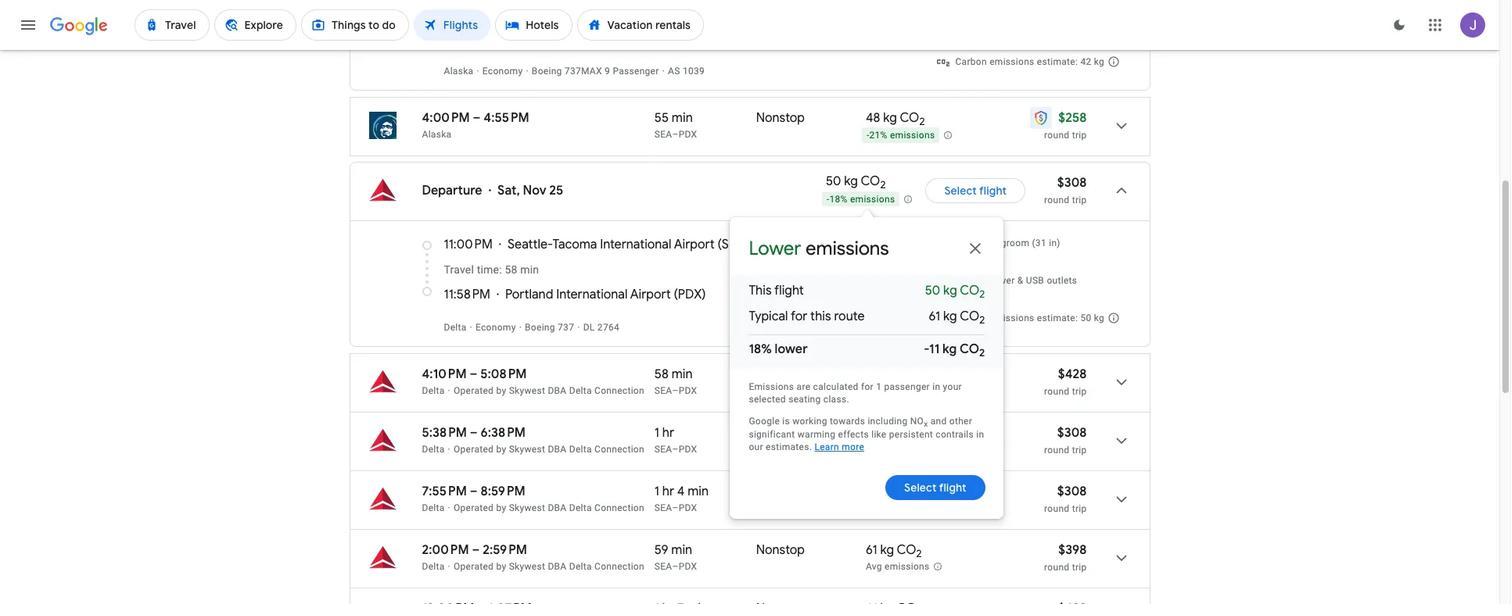 Task type: locate. For each thing, give the bounding box(es) containing it.
1 vertical spatial in
[[977, 429, 985, 440]]

2 vertical spatial 61
[[866, 543, 878, 559]]

2 $308 round trip from the top
[[1045, 426, 1087, 456]]

dba
[[548, 386, 567, 397], [548, 444, 567, 455], [548, 503, 567, 514], [548, 562, 567, 573]]

4 dba from the top
[[548, 562, 567, 573]]

pdx down total duration 59 min. element
[[679, 562, 697, 573]]

) for 11:58 pm
[[702, 287, 706, 303]]

– inside 1 hr sea – pdx
[[672, 444, 679, 455]]

61 kg co 2 up "avg emissions"
[[866, 543, 922, 561]]

2 inside 61 kg co 2 avg emissions
[[917, 430, 922, 444]]

international for 11:58 pm
[[556, 287, 628, 303]]

2 avg from the top
[[866, 562, 882, 573]]

main menu image
[[19, 16, 38, 34]]

2 nonstop flight. element from the top
[[756, 367, 805, 385]]

2 down no
[[917, 430, 922, 444]]

0 horizontal spatial 61 kg co 2
[[866, 543, 922, 561]]

select flight
[[945, 184, 1007, 198], [904, 481, 967, 495]]

0 horizontal spatial 18%
[[749, 342, 772, 358]]

emissions down the '50 kg co 2'
[[850, 194, 895, 205]]

select flight button down contrails
[[885, 469, 985, 507]]

average legroom (31 in) free wi-fi
[[956, 238, 1061, 268]]

2 horizontal spatial flight
[[980, 184, 1007, 198]]

1 horizontal spatial 50
[[925, 283, 941, 299]]

2 operated from the top
[[454, 444, 494, 455]]

sea inside 59 min sea – pdx
[[655, 562, 672, 573]]

for
[[791, 309, 808, 325], [861, 381, 874, 392]]

portland international airport ( pdx ) up 9
[[508, 31, 708, 46]]

2 vertical spatial hr
[[663, 484, 674, 500]]

nonstop for 48
[[756, 110, 805, 126]]

by
[[496, 386, 507, 397], [496, 444, 507, 455], [496, 503, 507, 514], [496, 562, 507, 573]]

2 up -7% emissions
[[919, 372, 924, 385]]

emissions are calculated for 1 passenger in your selected seating class.
[[749, 381, 962, 405]]

skywest for 8:59 pm
[[509, 503, 545, 514]]

2 vertical spatial (
[[674, 287, 678, 303]]

travel up the 12:24 pm text box
[[444, 7, 474, 20]]

50 for 50 kg co 2
[[826, 174, 841, 190]]

6:38 pm
[[481, 426, 526, 441]]

3 connection from the top
[[595, 503, 645, 514]]

flight
[[980, 184, 1007, 198], [775, 283, 804, 299], [939, 481, 967, 495]]

select flight for select flight button within dialog
[[904, 481, 967, 495]]

time:
[[477, 7, 502, 20], [477, 264, 502, 276]]

flight for topmost select flight button
[[980, 184, 1007, 198]]

0 vertical spatial $308 round trip
[[1045, 175, 1087, 206]]

min right "55"
[[672, 110, 693, 126]]

boeing left 737max
[[532, 66, 562, 77]]

 image down 7:55 pm
[[448, 503, 451, 514]]

by down 5:08 pm text field on the left bottom of the page
[[496, 386, 507, 397]]

2 carbon from the top
[[956, 313, 987, 324]]

1 skywest from the top
[[509, 386, 545, 397]]

sea inside 55 min sea – pdx
[[655, 129, 672, 140]]

total duration 1 hr. element
[[655, 426, 756, 444]]

pdx down total duration 58 min. element
[[679, 386, 697, 397]]

emissions down persistent
[[885, 445, 930, 456]]

operated by skywest dba delta connection for 6:38 pm
[[454, 444, 645, 455]]

1 vertical spatial time:
[[477, 264, 502, 276]]

pdx inside 1 hr sea – pdx
[[679, 444, 697, 455]]

21%
[[870, 130, 888, 141]]

time: up 12:24 pm
[[477, 7, 502, 20]]

operated by skywest dba delta connection down 6:38 pm
[[454, 444, 645, 455]]

3 $308 round trip from the top
[[1045, 484, 1087, 515]]

( up as
[[676, 31, 680, 46]]

- down the '50 kg co 2'
[[827, 194, 830, 205]]

2 dba from the top
[[548, 444, 567, 455]]

in
[[933, 381, 941, 392], [977, 429, 985, 440]]

0 vertical spatial boeing
[[532, 66, 562, 77]]

class.
[[824, 394, 850, 405]]

portland international airport ( pdx ) up "2764"
[[505, 287, 706, 303]]

) left this
[[702, 287, 706, 303]]

0 vertical spatial avg
[[866, 445, 882, 456]]

trip left flight details. leaves seattle-tacoma international airport at 5:38 pm on saturday, november 25 and arrives at portland international airport at 6:38 pm on saturday, november 25. icon
[[1072, 445, 1087, 456]]

4 round from the top
[[1045, 445, 1070, 456]]

1 operated by skywest dba delta connection from the top
[[454, 386, 645, 397]]

including
[[868, 416, 908, 427]]

portland for 11:58 pm
[[505, 287, 553, 303]]

50 inside 50 kg co 2 typical for this route
[[925, 283, 941, 299]]

0 vertical spatial estimate:
[[1037, 56, 1078, 67]]

2 up -18% emissions at the right of page
[[881, 179, 886, 192]]

kg inside the kg co 2
[[881, 484, 894, 500]]

round down 308 us dollars text box
[[1045, 195, 1070, 206]]

international right tacoma
[[600, 237, 672, 253]]

1 vertical spatial avg
[[866, 562, 882, 573]]

$308 round trip
[[1045, 175, 1087, 206], [1045, 426, 1087, 456], [1045, 484, 1087, 515]]

min inside "1 hr 4 min sea – pdx"
[[688, 484, 709, 500]]

economy down arrival time: 11:58 pm. text box at left
[[476, 322, 516, 333]]

2 vertical spatial flight
[[939, 481, 967, 495]]

61 kg co 2 down live
[[929, 309, 985, 327]]

1 vertical spatial estimate:
[[1037, 313, 1078, 324]]

pdx inside "1 hr 4 min sea – pdx"
[[679, 503, 697, 514]]

0 vertical spatial (
[[676, 31, 680, 46]]

1 vertical spatial (
[[718, 237, 722, 253]]

48 kg co 2
[[866, 110, 925, 128]]

select down 61 kg co 2 avg emissions
[[904, 481, 937, 495]]

( for 11:58 pm
[[674, 287, 678, 303]]

pdx
[[680, 31, 704, 46], [679, 129, 697, 140], [678, 287, 702, 303], [679, 386, 697, 397], [679, 444, 697, 455], [679, 503, 697, 514], [679, 562, 697, 573]]

no
[[911, 416, 924, 427]]

18% left lower
[[749, 342, 772, 358]]

6 round from the top
[[1045, 563, 1070, 574]]

operated down leaves seattle-tacoma international airport at 5:38 pm on saturday, november 25 and arrives at portland international airport at 6:38 pm on saturday, november 25. element
[[454, 444, 494, 455]]

travel for travel time: 58 min
[[444, 264, 474, 276]]

boeing left 737
[[525, 322, 555, 333]]

like
[[872, 429, 887, 440]]

leaves seattle-tacoma international airport at 2:00 pm on saturday, november 25 and arrives at portland international airport at 2:59 pm on saturday, november 25. element
[[422, 543, 527, 559]]

flight details. leaves seattle-tacoma international airport at 4:10 pm on saturday, november 25 and arrives at portland international airport at 5:08 pm on saturday, november 25. image
[[1103, 364, 1140, 401]]

 image down departure time: 4:10 pm. text box
[[448, 386, 451, 397]]

None text field
[[749, 381, 985, 453]]

3 operated by skywest dba delta connection from the top
[[454, 503, 645, 514]]

boeing 737
[[525, 322, 574, 333]]

select flight button inside dialog
[[885, 469, 985, 507]]

legroom
[[994, 238, 1030, 249]]

 image down arrival time: 11:58 pm. text box at left
[[470, 322, 473, 333]]

2 time: from the top
[[477, 264, 502, 276]]

2 down seat
[[980, 288, 985, 301]]

 image
[[662, 66, 665, 77], [489, 183, 491, 199], [470, 322, 473, 333], [448, 562, 451, 573]]

2 vertical spatial $308 round trip
[[1045, 484, 1087, 515]]

61 inside 61 kg co 2 avg emissions
[[866, 426, 878, 441]]

operated by skywest dba delta connection down 5:08 pm text field on the left bottom of the page
[[454, 386, 645, 397]]

1 vertical spatial $308 round trip
[[1045, 426, 1087, 456]]

 image
[[519, 322, 522, 333], [448, 386, 451, 397], [448, 444, 451, 455], [448, 503, 451, 514]]

4 nonstop from the top
[[756, 543, 805, 559]]

2 operated by skywest dba delta connection from the top
[[454, 444, 645, 455]]

1 hr 4 min sea – pdx
[[655, 484, 709, 514]]

– down total duration 1 hr 4 min. element
[[672, 503, 679, 514]]

pdx down total duration 1 hr. element
[[679, 444, 697, 455]]

- down "48"
[[867, 130, 870, 141]]

0 vertical spatial 308 us dollars text field
[[1058, 426, 1087, 441]]

$308 round trip up 398 us dollars text field
[[1045, 484, 1087, 515]]

Departure time: 4:10 PM. text field
[[422, 367, 467, 383]]

3 trip from the top
[[1072, 387, 1087, 397]]

0 vertical spatial airport
[[632, 31, 673, 46]]

0 horizontal spatial 58
[[505, 264, 518, 276]]

sea down 59
[[655, 562, 672, 573]]

1 vertical spatial boeing
[[525, 322, 555, 333]]

tv
[[976, 294, 988, 305]]

- inside -11 kg co 2
[[924, 342, 930, 358]]

1 operated from the top
[[454, 386, 494, 397]]

kg inside -11 kg co 2
[[943, 342, 957, 358]]

1 nonstop flight. element from the top
[[756, 110, 805, 128]]

dba for 2:00 pm – 2:59 pm
[[548, 562, 567, 573]]

operated down '4:10 pm – 5:08 pm'
[[454, 386, 494, 397]]

4
[[527, 7, 533, 20], [677, 484, 685, 500]]

international
[[558, 31, 630, 46], [600, 237, 672, 253], [556, 287, 628, 303]]

power
[[988, 275, 1015, 286]]

0 vertical spatial international
[[558, 31, 630, 46]]

2 estimate: from the top
[[1037, 313, 1078, 324]]

alaska down 4:00 pm text box
[[422, 129, 452, 140]]

1 vertical spatial $308
[[1058, 426, 1087, 441]]

skywest down 5:08 pm text field on the left bottom of the page
[[509, 386, 545, 397]]

0 horizontal spatial select
[[904, 481, 937, 495]]

pdx inside 55 min sea – pdx
[[679, 129, 697, 140]]

48
[[866, 110, 881, 126]]

4 nonstop flight. element from the top
[[756, 543, 805, 561]]

1 vertical spatial 18%
[[749, 342, 772, 358]]

1 horizontal spatial 61 kg co 2
[[929, 309, 985, 327]]

significant
[[749, 429, 795, 440]]

select flight up average
[[945, 184, 1007, 198]]

1 vertical spatial airport
[[674, 237, 715, 253]]

selected
[[749, 394, 786, 405]]

portland international airport ( pdx )
[[508, 31, 708, 46], [505, 287, 706, 303]]

sea inside the 58 min sea – pdx
[[655, 386, 672, 397]]

Arrival time: 11:58 PM. text field
[[444, 287, 491, 303]]

seating
[[789, 394, 821, 405]]

2 horizontal spatial 50
[[1081, 313, 1092, 324]]

 image for operated by skywest dba delta connection
[[448, 562, 451, 573]]

kg inside the '57 kg co 2'
[[883, 367, 897, 383]]

1039
[[683, 66, 705, 77]]

trip inside the $428 round trip
[[1072, 387, 1087, 397]]

flight down contrails
[[939, 481, 967, 495]]

none text field containing emissions are calculated for 1 passenger in your selected seating class.
[[749, 381, 985, 453]]

( down seattle-tacoma international airport ( sea )
[[674, 287, 678, 303]]

skywest down 6:38 pm
[[509, 444, 545, 455]]

 image down 2:00 pm text field on the left of page
[[448, 562, 451, 573]]

1 vertical spatial select flight button
[[885, 469, 985, 507]]

4 inside "1 hr 4 min sea – pdx"
[[677, 484, 685, 500]]

1 vertical spatial 308 us dollars text field
[[1058, 484, 1087, 500]]

leaves seattle-tacoma international airport at 12:00 pm on saturday, november 25 and arrives at portland international airport at 1:07 pm on saturday, november 25. element
[[422, 602, 532, 605]]

57 kg co 2
[[866, 367, 924, 385]]

pdx inside 59 min sea – pdx
[[679, 562, 697, 573]]

0 horizontal spatial for
[[791, 309, 808, 325]]

0 vertical spatial )
[[704, 31, 708, 46]]

$308
[[1058, 175, 1087, 191], [1058, 426, 1087, 441], [1058, 484, 1087, 500]]

Arrival time: 1:07 PM. text field
[[488, 602, 532, 605]]

1 horizontal spatial 58
[[655, 367, 669, 383]]

nonstop flight. element
[[756, 110, 805, 128], [756, 367, 805, 385], [756, 426, 805, 444], [756, 543, 805, 561], [756, 602, 805, 605]]

50 inside the '50 kg co 2'
[[826, 174, 841, 190]]

1 vertical spatial 50
[[925, 283, 941, 299]]

4 connection from the top
[[595, 562, 645, 573]]

1 time: from the top
[[477, 7, 502, 20]]

in left your
[[933, 381, 941, 392]]

1 travel from the top
[[444, 7, 474, 20]]

min
[[536, 7, 555, 20], [672, 110, 693, 126], [520, 264, 539, 276], [672, 367, 693, 383], [688, 484, 709, 500], [672, 543, 693, 559]]

- for 7%
[[867, 387, 870, 398]]

3 skywest from the top
[[509, 503, 545, 514]]

2 vertical spatial 50
[[1081, 313, 1092, 324]]

kg inside 50 kg co 2 typical for this route
[[944, 283, 958, 299]]

0 vertical spatial hr
[[514, 7, 524, 20]]

3 by from the top
[[496, 503, 507, 514]]

skywest down 2:59 pm
[[509, 562, 545, 573]]

3 round from the top
[[1045, 387, 1070, 397]]

– inside "1 hr 4 min sea – pdx"
[[672, 503, 679, 514]]

)
[[704, 31, 708, 46], [745, 237, 749, 253], [702, 287, 706, 303]]

1 vertical spatial travel
[[444, 264, 474, 276]]

428 US dollars text field
[[1058, 602, 1087, 605]]

kg inside 61 kg co 2 avg emissions
[[881, 426, 894, 441]]

1 connection from the top
[[595, 386, 645, 397]]

airport for 11:58 pm
[[630, 287, 671, 303]]

nonstop flight. element for 48
[[756, 110, 805, 128]]

pdx down total duration 55 min. element
[[679, 129, 697, 140]]

hr inside "1 hr 4 min sea – pdx"
[[663, 484, 674, 500]]

2 connection from the top
[[595, 444, 645, 455]]

- for 18%
[[827, 194, 830, 205]]

total duration 58 min. element
[[655, 367, 756, 385]]

none text field inside dialog
[[749, 381, 985, 453]]

50 up -18% emissions at the right of page
[[826, 174, 841, 190]]

round inside the $398 round trip
[[1045, 563, 1070, 574]]

dialog
[[730, 203, 1004, 519]]

hr inside 1 hr sea – pdx
[[663, 426, 674, 441]]

flight details. leaves seattle-tacoma international airport at 2:00 pm on saturday, november 25 and arrives at portland international airport at 2:59 pm on saturday, november 25. image
[[1103, 540, 1140, 577]]

1 vertical spatial select
[[904, 481, 937, 495]]

carbon for carbon emissions estimate: 42 kg
[[956, 56, 987, 67]]

0 vertical spatial select flight
[[945, 184, 1007, 198]]

11
[[930, 342, 940, 358]]

3 operated from the top
[[454, 503, 494, 514]]

– right the 4:10 pm
[[470, 367, 478, 383]]

0 vertical spatial portland
[[508, 31, 555, 46]]

departure
[[422, 183, 483, 199]]

2 travel from the top
[[444, 264, 474, 276]]

0 vertical spatial $308
[[1058, 175, 1087, 191]]

1 horizontal spatial select
[[945, 184, 977, 198]]

0 vertical spatial 58
[[505, 264, 518, 276]]

by for 6:38 pm
[[496, 444, 507, 455]]

1 horizontal spatial in
[[977, 429, 985, 440]]

by for 2:59 pm
[[496, 562, 507, 573]]

$308 round trip left flight details. leaves seattle-tacoma international airport at 5:38 pm on saturday, november 25 and arrives at portland international airport at 6:38 pm on saturday, november 25. icon
[[1045, 426, 1087, 456]]

this
[[811, 309, 831, 325]]

– down total duration 1 hr. element
[[672, 444, 679, 455]]

round down '$428'
[[1045, 387, 1070, 397]]

min down the seattle-
[[520, 264, 539, 276]]

0 vertical spatial 50
[[826, 174, 841, 190]]

leaves seattle-tacoma international airport at 5:38 pm on saturday, november 25 and arrives at portland international airport at 6:38 pm on saturday, november 25. element
[[422, 426, 526, 441]]

your
[[943, 381, 962, 392]]

0 vertical spatial 61
[[929, 309, 941, 325]]

emissions down the '57 kg co 2'
[[885, 387, 930, 398]]

) left lower
[[745, 237, 749, 253]]

boeing for boeing 737max 9 passenger
[[532, 66, 562, 77]]

2 inside the kg co 2
[[917, 489, 922, 502]]

travel up arrival time: 11:58 pm. text box at left
[[444, 264, 474, 276]]

1 horizontal spatial for
[[861, 381, 874, 392]]

international for 12:24 pm
[[558, 31, 630, 46]]

flight up "legroom" in the right top of the page
[[980, 184, 1007, 198]]

round left flight details. leaves seattle-tacoma international airport at 5:38 pm on saturday, november 25 and arrives at portland international airport at 6:38 pm on saturday, november 25. icon
[[1045, 445, 1070, 456]]

5 trip from the top
[[1072, 504, 1087, 515]]

4 by from the top
[[496, 562, 507, 573]]

select up average
[[945, 184, 977, 198]]

outlets
[[1047, 275, 1078, 286]]

emissions
[[749, 381, 794, 392]]

$308 left flight details. leaves seattle-tacoma international airport at 7:55 pm on saturday, november 25 and arrives at portland international airport at 8:59 pm on saturday, november 25. image
[[1058, 484, 1087, 500]]

42
[[1081, 56, 1092, 67]]

travel
[[444, 7, 474, 20], [444, 264, 474, 276]]

pdx inside the 58 min sea – pdx
[[679, 386, 697, 397]]

1 vertical spatial alaska
[[422, 129, 452, 140]]

leaves seattle-tacoma international airport at 4:00 pm on saturday, november 25 and arrives at portland international airport at 4:55 pm on saturday, november 25. element
[[422, 110, 530, 126]]

1 vertical spatial 61
[[866, 426, 878, 441]]

round up 398 us dollars text field
[[1045, 504, 1070, 515]]

estimates.
[[766, 442, 812, 453]]

estimate: left "42"
[[1037, 56, 1078, 67]]

by down 8:59 pm
[[496, 503, 507, 514]]

18%
[[830, 194, 848, 205], [749, 342, 772, 358]]

0 vertical spatial 4
[[527, 7, 533, 20]]

operated down leaves seattle-tacoma international airport at 2:00 pm on saturday, november 25 and arrives at portland international airport at 2:59 pm on saturday, november 25. element
[[454, 562, 494, 573]]

leaves seattle-tacoma international airport at 4:10 pm on saturday, november 25 and arrives at portland international airport at 5:08 pm on saturday, november 25. element
[[422, 367, 527, 383]]

2 vertical spatial $308
[[1058, 484, 1087, 500]]

flight right this
[[775, 283, 804, 299]]

operated by skywest dba delta connection down 8:59 pm
[[454, 503, 645, 514]]

1 by from the top
[[496, 386, 507, 397]]

emissions
[[990, 56, 1035, 67], [890, 130, 935, 141], [850, 194, 895, 205], [806, 237, 889, 261], [990, 313, 1035, 324], [885, 387, 930, 398], [885, 445, 930, 456], [885, 562, 930, 573]]

2 vertical spatial airport
[[630, 287, 671, 303]]

trip down '$428'
[[1072, 387, 1087, 397]]

in-seat power & usb outlets
[[956, 275, 1078, 286]]

co inside 50 kg co 2 typical for this route
[[960, 283, 980, 299]]

2 nonstop from the top
[[756, 367, 805, 383]]

$308 round trip up in)
[[1045, 175, 1087, 206]]

in-
[[956, 275, 967, 286]]

round trip
[[1045, 130, 1087, 141]]

0 vertical spatial alaska
[[444, 66, 474, 77]]

nonstop flight. element for 61
[[756, 543, 805, 561]]

1 vertical spatial portland international airport ( pdx )
[[505, 287, 706, 303]]

1 horizontal spatial 4
[[677, 484, 685, 500]]

portland international airport ( pdx ) for 12:24 pm
[[508, 31, 708, 46]]

learn more link
[[815, 442, 865, 453]]

2764
[[598, 322, 620, 333]]

0 vertical spatial flight
[[980, 184, 1007, 198]]

– inside 59 min sea – pdx
[[672, 562, 679, 573]]

pdx down total duration 1 hr 4 min. element
[[679, 503, 697, 514]]

2 inside -11 kg co 2
[[980, 347, 985, 360]]

7:55 pm – 8:59 pm
[[422, 484, 526, 500]]

0 vertical spatial in
[[933, 381, 941, 392]]

by for 8:59 pm
[[496, 503, 507, 514]]

61 for 2
[[929, 309, 941, 325]]

4 operated by skywest dba delta connection from the top
[[454, 562, 645, 573]]

1 vertical spatial 58
[[655, 367, 669, 383]]

1 vertical spatial portland
[[505, 287, 553, 303]]

dba for 7:55 pm – 8:59 pm
[[548, 503, 567, 514]]

international up boeing 737max 9 passenger
[[558, 31, 630, 46]]

sat,
[[498, 183, 520, 199]]

1 carbon from the top
[[956, 56, 987, 67]]

skywest
[[509, 386, 545, 397], [509, 444, 545, 455], [509, 503, 545, 514], [509, 562, 545, 573]]

connection left 1 hr sea – pdx
[[595, 444, 645, 455]]

sea down total duration 58 min. element
[[655, 386, 672, 397]]

308 us dollars text field left flight details. leaves seattle-tacoma international airport at 5:38 pm on saturday, november 25 and arrives at portland international airport at 6:38 pm on saturday, november 25. icon
[[1058, 426, 1087, 441]]

operated by skywest dba delta connection down 2:59 pm
[[454, 562, 645, 573]]

carbon emissions estimate: 42 kilograms element
[[956, 56, 1105, 67]]

3 dba from the top
[[548, 503, 567, 514]]

1 vertical spatial flight
[[775, 283, 804, 299]]

carbon emissions estimate: 50 kilograms element
[[956, 313, 1105, 324]]

seat
[[967, 275, 986, 286]]

operated
[[454, 386, 494, 397], [454, 444, 494, 455], [454, 503, 494, 514], [454, 562, 494, 573]]

1 nonstop from the top
[[756, 110, 805, 126]]

travel for travel time: 1 hr 4 min
[[444, 7, 474, 20]]

428 US dollars text field
[[1058, 367, 1087, 383]]

– down total duration 58 min. element
[[672, 386, 679, 397]]

4 operated from the top
[[454, 562, 494, 573]]

sea down "55"
[[655, 129, 672, 140]]

sea left lower
[[722, 237, 745, 253]]

2 up -21% emissions
[[920, 115, 925, 128]]

Arrival time: 6:38 PM. text field
[[481, 426, 526, 441]]

398 US dollars text field
[[1059, 543, 1087, 559]]

2 vertical spatial international
[[556, 287, 628, 303]]

boeing
[[532, 66, 562, 77], [525, 322, 555, 333]]

operated by skywest dba delta connection
[[454, 386, 645, 397], [454, 444, 645, 455], [454, 503, 645, 514], [454, 562, 645, 573]]

0 vertical spatial portland international airport ( pdx )
[[508, 31, 708, 46]]

select flight inside dialog
[[904, 481, 967, 495]]

2 skywest from the top
[[509, 444, 545, 455]]

0 vertical spatial carbon
[[956, 56, 987, 67]]

2 vertical spatial )
[[702, 287, 706, 303]]

6 trip from the top
[[1072, 563, 1087, 574]]

0 vertical spatial for
[[791, 309, 808, 325]]

co
[[900, 110, 920, 126], [861, 174, 881, 190], [960, 283, 980, 299], [960, 309, 980, 325], [960, 342, 980, 358], [899, 367, 919, 383], [897, 426, 917, 441], [897, 484, 917, 500], [897, 543, 917, 559]]

18% lower
[[749, 342, 808, 358]]

typical
[[749, 309, 788, 325]]

avg inside 61 kg co 2 avg emissions
[[866, 445, 882, 456]]

- up the '57 kg co 2'
[[924, 342, 930, 358]]

Arrival time: 5:08 PM. text field
[[481, 367, 527, 383]]

2 by from the top
[[496, 444, 507, 455]]

international up the dl
[[556, 287, 628, 303]]

0 vertical spatial 18%
[[830, 194, 848, 205]]

trip down $258 text box
[[1072, 130, 1087, 141]]

trip
[[1072, 130, 1087, 141], [1072, 195, 1087, 206], [1072, 387, 1087, 397], [1072, 445, 1087, 456], [1072, 504, 1087, 515], [1072, 563, 1087, 574]]

min down 1 hr sea – pdx
[[688, 484, 709, 500]]

operated down leaves seattle-tacoma international airport at 7:55 pm on saturday, november 25 and arrives at portland international airport at 8:59 pm on saturday, november 25. element
[[454, 503, 494, 514]]

time: for 58
[[477, 264, 502, 276]]

emissions down in-seat power & usb outlets
[[990, 313, 1035, 324]]

(31
[[1032, 238, 1047, 249]]

1 horizontal spatial flight
[[939, 481, 967, 495]]

1 vertical spatial 4
[[677, 484, 685, 500]]

0 horizontal spatial in
[[933, 381, 941, 392]]

for inside emissions are calculated for 1 passenger in your selected seating class.
[[861, 381, 874, 392]]

–
[[473, 110, 481, 126], [672, 129, 679, 140], [470, 367, 478, 383], [672, 386, 679, 397], [470, 426, 478, 441], [672, 444, 679, 455], [470, 484, 478, 500], [672, 503, 679, 514], [472, 543, 480, 559], [672, 562, 679, 573]]

sea inside 1 hr sea – pdx
[[655, 444, 672, 455]]

4 skywest from the top
[[509, 562, 545, 573]]

trip inside the $398 round trip
[[1072, 563, 1087, 574]]

1 avg from the top
[[866, 445, 882, 456]]

1 dba from the top
[[548, 386, 567, 397]]

1 estimate: from the top
[[1037, 56, 1078, 67]]

economy
[[483, 66, 523, 77], [476, 322, 516, 333]]

1 vertical spatial select flight
[[904, 481, 967, 495]]

0 vertical spatial time:
[[477, 7, 502, 20]]

308 US dollars text field
[[1058, 426, 1087, 441], [1058, 484, 1087, 500]]

co inside the '50 kg co 2'
[[861, 174, 881, 190]]

change appearance image
[[1381, 6, 1419, 44]]

Departure time: 12:00 PM. text field
[[422, 602, 474, 605]]

61 kg co 2
[[929, 309, 985, 327], [866, 543, 922, 561]]

fi
[[991, 257, 999, 268]]

by down 6:38 pm
[[496, 444, 507, 455]]

nonstop
[[756, 110, 805, 126], [756, 367, 805, 383], [756, 426, 805, 441], [756, 543, 805, 559]]

sea for 59 min
[[655, 562, 672, 573]]

- down 57
[[867, 387, 870, 398]]

operated by skywest dba delta connection for 2:59 pm
[[454, 562, 645, 573]]

2 round from the top
[[1045, 195, 1070, 206]]

1 vertical spatial for
[[861, 381, 874, 392]]

working
[[793, 416, 828, 427]]

0 vertical spatial travel
[[444, 7, 474, 20]]

50 up '$428'
[[1081, 313, 1092, 324]]

1 vertical spatial carbon
[[956, 313, 987, 324]]

select
[[945, 184, 977, 198], [904, 481, 937, 495]]

round
[[1045, 130, 1070, 141], [1045, 195, 1070, 206], [1045, 387, 1070, 397], [1045, 445, 1070, 456], [1045, 504, 1070, 515], [1045, 563, 1070, 574]]

0 horizontal spatial flight
[[775, 283, 804, 299]]

 image for 5:38 pm – 6:38 pm
[[448, 444, 451, 455]]

0 horizontal spatial 50
[[826, 174, 841, 190]]

time: down 11:00 pm
[[477, 264, 502, 276]]

operated by skywest dba delta connection for 8:59 pm
[[454, 503, 645, 514]]

flight for select flight button within dialog
[[939, 481, 967, 495]]

1 vertical spatial hr
[[663, 426, 674, 441]]

2 inside the '50 kg co 2'
[[881, 179, 886, 192]]

$308 down round trip
[[1058, 175, 1087, 191]]



Task type: describe. For each thing, give the bounding box(es) containing it.
carbon emissions estimate: 50 kg
[[956, 313, 1105, 324]]

Departure time: 5:38 PM. text field
[[422, 426, 467, 441]]

sea for 1 hr
[[655, 444, 672, 455]]

leaves seattle-tacoma international airport at 7:55 pm on saturday, november 25 and arrives at portland international airport at 8:59 pm on saturday, november 25. element
[[422, 484, 526, 500]]

0 vertical spatial economy
[[483, 66, 523, 77]]

co inside 61 kg co 2 avg emissions
[[897, 426, 917, 441]]

$398
[[1059, 543, 1087, 559]]

59
[[655, 543, 669, 559]]

for inside 50 kg co 2 typical for this route
[[791, 309, 808, 325]]

dl
[[583, 322, 595, 333]]

58 inside the 58 min sea – pdx
[[655, 367, 669, 383]]

calculated
[[813, 381, 859, 392]]

50 kg co 2 typical for this route
[[749, 283, 985, 325]]

258 US dollars text field
[[1059, 110, 1087, 126]]

emissions left "42"
[[990, 56, 1035, 67]]

-18% emissions
[[827, 194, 895, 205]]

this
[[749, 283, 772, 299]]

1 $308 round trip from the top
[[1045, 175, 1087, 206]]

emissions down the kg co 2
[[885, 562, 930, 573]]

free
[[956, 257, 975, 268]]

co inside -11 kg co 2
[[960, 342, 980, 358]]

min inside the 58 min sea – pdx
[[672, 367, 693, 383]]

2 inside 48 kg co 2
[[920, 115, 925, 128]]

skywest for 6:38 pm
[[509, 444, 545, 455]]

route
[[834, 309, 865, 325]]

0 horizontal spatial 4
[[527, 7, 533, 20]]

total duration 1 hr 4 min. element
[[655, 484, 756, 502]]

in inside and other significant warming effects like persistent contrails in our estimates.
[[977, 429, 985, 440]]

Arrival time: 4:55 PM. text field
[[484, 110, 530, 126]]

sat, nov 25
[[498, 183, 564, 199]]

connection for 1 hr 4 min
[[595, 503, 645, 514]]

2 trip from the top
[[1072, 195, 1087, 206]]

 image for 4:10 pm – 5:08 pm
[[448, 386, 451, 397]]

1 $308 from the top
[[1058, 175, 1087, 191]]

nonstop for 57
[[756, 367, 805, 383]]

and other significant warming effects like persistent contrails in our estimates.
[[749, 416, 985, 453]]

in inside emissions are calculated for 1 passenger in your selected seating class.
[[933, 381, 941, 392]]

55
[[655, 110, 669, 126]]

5 round from the top
[[1045, 504, 1070, 515]]

) for 12:24 pm
[[704, 31, 708, 46]]

1 308 us dollars text field from the top
[[1058, 426, 1087, 441]]

– inside the 4:00 pm – 4:55 pm alaska
[[473, 110, 481, 126]]

1 horizontal spatial 18%
[[830, 194, 848, 205]]

min inside 59 min sea – pdx
[[672, 543, 693, 559]]

kg co 2
[[878, 484, 922, 502]]

operated for 5:38 pm
[[454, 444, 494, 455]]

2:00 pm – 2:59 pm
[[422, 543, 527, 559]]

Arrival time: 12:24 PM. text field
[[444, 31, 493, 46]]

select flight for topmost select flight button
[[945, 184, 1007, 198]]

– left 2:59 pm text box
[[472, 543, 480, 559]]

– inside the 58 min sea – pdx
[[672, 386, 679, 397]]

as
[[668, 66, 680, 77]]

737
[[558, 322, 574, 333]]

live
[[956, 294, 973, 305]]

airport for 12:24 pm
[[632, 31, 673, 46]]

5:38 pm
[[422, 426, 467, 441]]

as 1039
[[668, 66, 705, 77]]

9
[[605, 66, 610, 77]]

0 vertical spatial select
[[945, 184, 977, 198]]

connection for 58 min
[[595, 386, 645, 397]]

pdx up 1039
[[680, 31, 704, 46]]

total duration 55 min. element
[[655, 110, 756, 128]]

0 vertical spatial select flight button
[[926, 172, 1026, 210]]

7%
[[870, 387, 882, 398]]

Departure time: 7:55 PM. text field
[[422, 484, 467, 500]]

1 vertical spatial economy
[[476, 322, 516, 333]]

57
[[866, 367, 880, 383]]

 image for sat, nov 25
[[489, 183, 491, 199]]

seattle-tacoma international airport ( sea )
[[508, 237, 749, 253]]

min inside 55 min sea – pdx
[[672, 110, 693, 126]]

5:38 pm – 6:38 pm
[[422, 426, 526, 441]]

travel time: 1 hr 4 min
[[444, 7, 555, 20]]

usb
[[1026, 275, 1045, 286]]

sea for 58 min
[[655, 386, 672, 397]]

flight details. leaves seattle-tacoma international airport at 5:38 pm on saturday, november 25 and arrives at portland international airport at 6:38 pm on saturday, november 25. image
[[1103, 423, 1140, 460]]

other
[[950, 416, 973, 427]]

– left arrival time: 6:38 pm. text field
[[470, 426, 478, 441]]

308 US dollars text field
[[1058, 175, 1087, 191]]

tacoma
[[553, 237, 597, 253]]

portland international airport ( pdx ) for 11:58 pm
[[505, 287, 706, 303]]

passenger
[[885, 381, 930, 392]]

operated for 2:00 pm
[[454, 562, 494, 573]]

flight details. leaves seattle-tacoma international airport at 7:55 pm on saturday, november 25 and arrives at portland international airport at 8:59 pm on saturday, november 25. image
[[1103, 481, 1140, 519]]

estimate: for 42
[[1037, 56, 1078, 67]]

dba for 4:10 pm – 5:08 pm
[[548, 386, 567, 397]]

25
[[550, 183, 564, 199]]

$398 round trip
[[1045, 543, 1087, 574]]

this flight
[[749, 283, 804, 299]]

learn
[[815, 442, 840, 453]]

by for 5:08 pm
[[496, 386, 507, 397]]

lower
[[749, 237, 801, 261]]

0 vertical spatial 61 kg co 2
[[929, 309, 985, 327]]

12:24 pm
[[444, 31, 493, 46]]

kg inside the '50 kg co 2'
[[844, 174, 858, 190]]

co inside 48 kg co 2
[[900, 110, 920, 126]]

50 for 50 kg co 2 typical for this route
[[925, 283, 941, 299]]

alaska inside the 4:00 pm – 4:55 pm alaska
[[422, 129, 452, 140]]

2 inside 50 kg co 2 typical for this route
[[980, 288, 985, 301]]

dba for 5:38 pm – 6:38 pm
[[548, 444, 567, 455]]

towards
[[830, 416, 865, 427]]

– left 8:59 pm
[[470, 484, 478, 500]]

operated for 7:55 pm
[[454, 503, 494, 514]]

Departure time: 2:00 PM. text field
[[422, 543, 469, 559]]

Arrival time: 8:59 PM. text field
[[481, 484, 526, 500]]

kg inside 48 kg co 2
[[884, 110, 897, 126]]

4:55 pm
[[484, 110, 530, 126]]

1 inside 1 hr sea – pdx
[[655, 426, 660, 441]]

11:00 pm
[[444, 237, 493, 253]]

 image left as
[[662, 66, 665, 77]]

estimate: for 50
[[1037, 313, 1078, 324]]

learn more
[[815, 442, 865, 453]]

sea for 55 min
[[655, 129, 672, 140]]

time: for 1
[[477, 7, 502, 20]]

close dialog image
[[967, 239, 985, 258]]

pdx left this
[[678, 287, 702, 303]]

dialog containing lower
[[730, 203, 1004, 519]]

Departure time: 4:00 PM. text field
[[422, 110, 470, 126]]

4:10 pm
[[422, 367, 467, 383]]

connection for 59 min
[[595, 562, 645, 573]]

connection for 1 hr
[[595, 444, 645, 455]]

persistent
[[889, 429, 933, 440]]

x
[[924, 420, 928, 429]]

4:00 pm
[[422, 110, 470, 126]]

5:08 pm
[[481, 367, 527, 383]]

skywest for 2:59 pm
[[509, 562, 545, 573]]

nonstop flight. element for 57
[[756, 367, 805, 385]]

59 min sea – pdx
[[655, 543, 697, 573]]

Departure time: 11:00 PM. text field
[[444, 237, 493, 253]]

5 nonstop flight. element from the top
[[756, 602, 805, 605]]

google
[[749, 416, 780, 427]]

Arrival time: 2:59 PM. text field
[[483, 543, 527, 559]]

co inside the '57 kg co 2'
[[899, 367, 919, 383]]

carbon for carbon emissions estimate: 50 kg
[[956, 313, 987, 324]]

total duration 1 hr 7 min. element
[[655, 602, 756, 605]]

skywest for 5:08 pm
[[509, 386, 545, 397]]

live tv
[[956, 294, 988, 305]]

dl 2764
[[583, 322, 620, 333]]

2 308 us dollars text field from the top
[[1058, 484, 1087, 500]]

hr for 1 hr 4 min
[[663, 484, 674, 500]]

wi-
[[977, 257, 991, 268]]

( for 12:24 pm
[[676, 31, 680, 46]]

1 vertical spatial 61 kg co 2
[[866, 543, 922, 561]]

carbon emissions estimate: 42 kg
[[956, 56, 1105, 67]]

min up boeing 737max 9 passenger
[[536, 7, 555, 20]]

 image for economy
[[470, 322, 473, 333]]

- for 11
[[924, 342, 930, 358]]

1 round from the top
[[1045, 130, 1070, 141]]

1 inside "1 hr 4 min sea – pdx"
[[655, 484, 660, 500]]

58 min sea – pdx
[[655, 367, 697, 397]]

2:00 pm
[[422, 543, 469, 559]]

7:55 pm
[[422, 484, 467, 500]]

55 min sea – pdx
[[655, 110, 697, 140]]

seattle-
[[508, 237, 553, 253]]

61 for avg emissions
[[866, 426, 878, 441]]

nonstop for 61
[[756, 543, 805, 559]]

3 $308 from the top
[[1058, 484, 1087, 500]]

hr for 1 hr
[[663, 426, 674, 441]]

2 inside the '57 kg co 2'
[[919, 372, 924, 385]]

2 up "avg emissions"
[[917, 548, 922, 561]]

lower
[[775, 342, 808, 358]]

more
[[842, 442, 865, 453]]

– inside 55 min sea – pdx
[[672, 129, 679, 140]]

4 trip from the top
[[1072, 445, 1087, 456]]

emissions down 48 kg co 2
[[890, 130, 935, 141]]

lower emissions
[[749, 237, 889, 261]]

1 vertical spatial )
[[745, 237, 749, 253]]

1 trip from the top
[[1072, 130, 1087, 141]]

737max
[[565, 66, 602, 77]]

our
[[749, 442, 763, 453]]

is
[[783, 416, 790, 427]]

3 nonstop from the top
[[756, 426, 805, 441]]

3 nonstop flight. element from the top
[[756, 426, 805, 444]]

sea inside "1 hr 4 min sea – pdx"
[[655, 503, 672, 514]]

-7% emissions
[[867, 387, 930, 398]]

 image for 7:55 pm – 8:59 pm
[[448, 503, 451, 514]]

$428 round trip
[[1045, 367, 1087, 397]]

4:10 pm – 5:08 pm
[[422, 367, 527, 383]]

total duration 59 min. element
[[655, 543, 756, 561]]

11:58 pm
[[444, 287, 491, 303]]

2 down tv
[[980, 314, 985, 327]]

1 inside emissions are calculated for 1 passenger in your selected seating class.
[[876, 381, 882, 392]]

2 $308 from the top
[[1058, 426, 1087, 441]]

- for 21%
[[867, 130, 870, 141]]

2:59 pm
[[483, 543, 527, 559]]

50 kg co 2
[[826, 174, 886, 192]]

 image left boeing 737
[[519, 322, 522, 333]]

boeing for boeing 737
[[525, 322, 555, 333]]

emissions inside 61 kg co 2 avg emissions
[[885, 445, 930, 456]]

co inside the kg co 2
[[897, 484, 917, 500]]

portland for 12:24 pm
[[508, 31, 555, 46]]

avg emissions
[[866, 562, 930, 573]]

average
[[956, 238, 991, 249]]

operated for 4:10 pm
[[454, 386, 494, 397]]

passenger
[[613, 66, 659, 77]]

flight details. leaves seattle-tacoma international airport at 4:00 pm on saturday, november 25 and arrives at portland international airport at 4:55 pm on saturday, november 25. image
[[1103, 107, 1140, 145]]

1 hr sea – pdx
[[655, 426, 697, 455]]

1 vertical spatial international
[[600, 237, 672, 253]]

round inside the $428 round trip
[[1045, 387, 1070, 397]]

warming
[[798, 429, 836, 440]]

operated by skywest dba delta connection for 5:08 pm
[[454, 386, 645, 397]]

emissions down -18% emissions at the right of page
[[806, 237, 889, 261]]



Task type: vqa. For each thing, say whether or not it's contained in the screenshot.
Charleston
no



